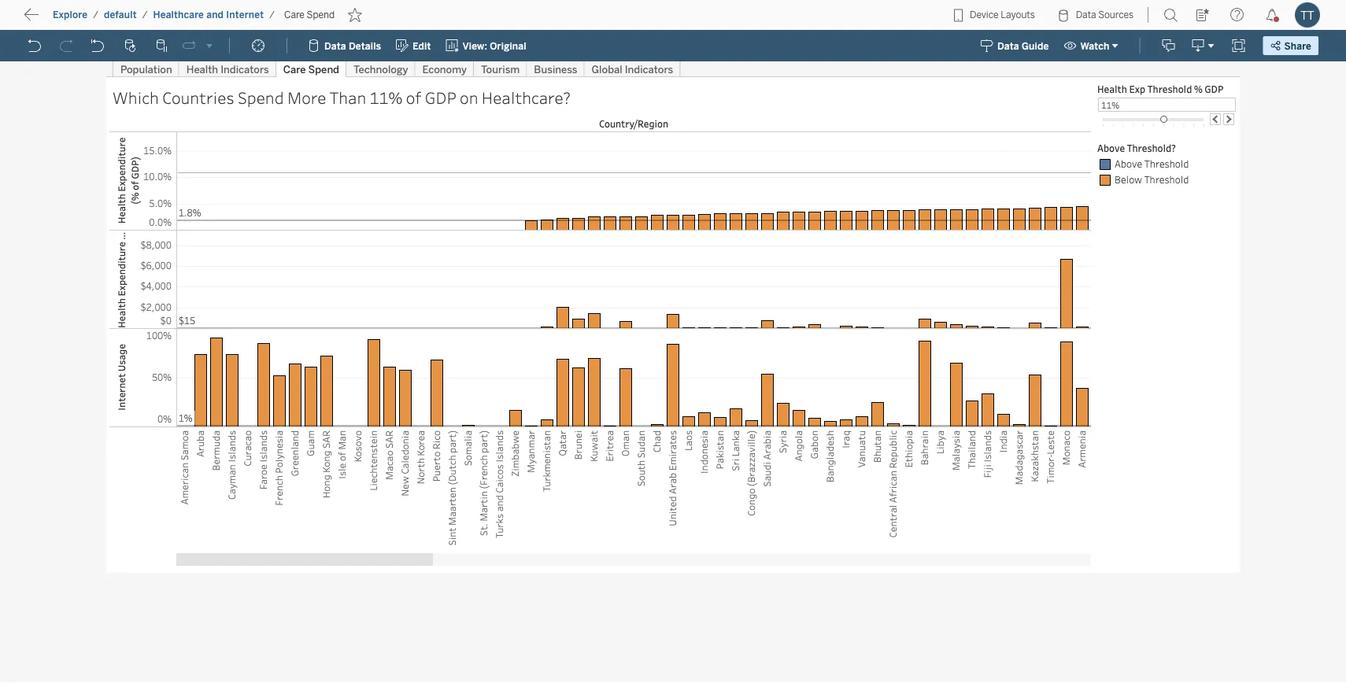 Task type: describe. For each thing, give the bounding box(es) containing it.
1 / from the left
[[93, 9, 98, 20]]

2 / from the left
[[142, 9, 148, 20]]

care
[[284, 9, 305, 20]]

internet
[[226, 9, 264, 20]]

and
[[206, 9, 224, 20]]

spend
[[307, 9, 335, 20]]

skip
[[41, 12, 68, 27]]

skip to content
[[41, 12, 135, 27]]

healthcare and internet link
[[152, 8, 265, 21]]

care spend element
[[280, 9, 340, 20]]

default
[[104, 9, 137, 20]]

care spend
[[284, 9, 335, 20]]



Task type: vqa. For each thing, say whether or not it's contained in the screenshot.
Ok button
no



Task type: locate. For each thing, give the bounding box(es) containing it.
/ left care
[[269, 9, 275, 20]]

skip to content link
[[38, 9, 161, 30]]

explore link
[[52, 8, 88, 21]]

1 horizontal spatial /
[[142, 9, 148, 20]]

to
[[71, 12, 83, 27]]

/ right default link at left
[[142, 9, 148, 20]]

0 horizontal spatial /
[[93, 9, 98, 20]]

2 horizontal spatial /
[[269, 9, 275, 20]]

content
[[87, 12, 135, 27]]

3 / from the left
[[269, 9, 275, 20]]

explore
[[53, 9, 88, 20]]

explore / default / healthcare and internet /
[[53, 9, 275, 20]]

healthcare
[[153, 9, 204, 20]]

/
[[93, 9, 98, 20], [142, 9, 148, 20], [269, 9, 275, 20]]

/ right the to on the left
[[93, 9, 98, 20]]

default link
[[103, 8, 138, 21]]



